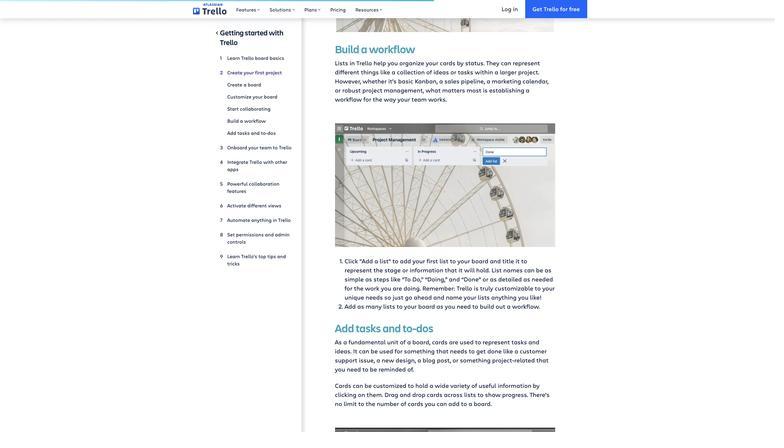 Task type: locate. For each thing, give the bounding box(es) containing it.
your up create a board
[[244, 69, 254, 76]]

0 horizontal spatial lists
[[384, 303, 396, 311]]

0 horizontal spatial add
[[400, 257, 411, 266]]

1 vertical spatial team
[[260, 144, 272, 151]]

and
[[251, 130, 260, 136], [265, 232, 274, 238], [278, 253, 286, 260], [490, 257, 501, 266], [449, 276, 460, 284], [434, 294, 445, 302], [383, 321, 401, 336], [529, 339, 540, 347], [400, 391, 411, 399]]

build down start at the left top of the page
[[228, 118, 239, 124]]

status.
[[466, 59, 485, 67]]

2 vertical spatial like
[[504, 348, 514, 356]]

0 horizontal spatial dos
[[268, 130, 276, 136]]

to down just
[[397, 303, 403, 311]]

0 vertical spatial project
[[266, 69, 282, 76]]

need inside add tasks and to-dos as a fundamental unit of a board, cards are used to represent tasks and ideas. it can be used for something that needs to get done like a customer support issue, a new design, a blog post,  or something project-related that you need to be reminded of.
[[347, 366, 361, 374]]

something down get
[[460, 357, 491, 365]]

information inside click "add a list" to add your first list to your board and title it to represent the stage or information that it will hold. list names can be as simple as steps like "to do," "doing," and "done" or as detailed as needed for the work you are doing. remember: trello is truly customizable to your unique needs so just go ahead and name your lists anything you like! add as many lists to your board as you need to build out a workflow.
[[410, 266, 444, 275]]

1 vertical spatial create
[[228, 81, 243, 88]]

onboard your team to trello link
[[220, 142, 292, 154]]

1 vertical spatial build
[[228, 118, 239, 124]]

1 vertical spatial in
[[350, 59, 355, 67]]

to- inside add tasks and to-dos as a fundamental unit of a board, cards are used to represent tasks and ideas. it can be used for something that needs to get done like a customer support issue, a new design, a blog post,  or something project-related that you need to be reminded of.
[[403, 321, 417, 336]]

design,
[[396, 357, 416, 365]]

work
[[365, 285, 380, 293]]

onboard
[[228, 144, 247, 151]]

lists down truly
[[478, 294, 490, 302]]

0 vertical spatial create
[[228, 69, 243, 76]]

0 horizontal spatial need
[[347, 366, 361, 374]]

with for trello
[[264, 159, 274, 165]]

2 vertical spatial add
[[335, 321, 354, 336]]

0 vertical spatial with
[[269, 28, 284, 38]]

anything
[[252, 217, 272, 223], [492, 294, 517, 302]]

like inside add tasks and to-dos as a fundamental unit of a board, cards are used to represent tasks and ideas. it can be used for something that needs to get done like a customer support issue, a new design, a blog post,  or something project-related that you need to be reminded of.
[[504, 348, 514, 356]]

0 vertical spatial anything
[[252, 217, 272, 223]]

build inside build a workflow lists in trello help you organize your cards by status. they can represent different things like a collection of ideas or tasks within a larger project. however, whether it's basic kanban, a sales pipeline, a marketing calendar, or robust project management, what matters most is establishing a workflow for the way your team works.
[[335, 42, 360, 56]]

doing.
[[404, 285, 421, 293]]

and inside learn trello's top tips and tricks
[[278, 253, 286, 260]]

solutions
[[270, 6, 291, 13]]

a up things
[[362, 42, 368, 56]]

represent for to
[[345, 266, 372, 275]]

like up project-
[[504, 348, 514, 356]]

0 horizontal spatial project
[[266, 69, 282, 76]]

1 vertical spatial different
[[248, 203, 267, 209]]

cards inside add tasks and to-dos as a fundamental unit of a board, cards are used to represent tasks and ideas. it can be used for something that needs to get done like a customer support issue, a new design, a blog post,  or something project-related that you need to be reminded of.
[[432, 339, 448, 347]]

marketing
[[492, 77, 522, 85]]

activate
[[228, 203, 246, 209]]

an image showing how to add cards to a trello board image
[[335, 428, 556, 433]]

names
[[504, 266, 523, 275]]

1 vertical spatial anything
[[492, 294, 517, 302]]

you up so
[[381, 285, 392, 293]]

as up work
[[366, 276, 372, 284]]

resources
[[356, 6, 379, 13]]

title
[[503, 257, 515, 266]]

first left list
[[427, 257, 439, 266]]

like
[[381, 68, 391, 76], [391, 276, 401, 284], [504, 348, 514, 356]]

your down go
[[405, 303, 417, 311]]

workflow up help
[[369, 42, 416, 56]]

1 horizontal spatial lists
[[465, 391, 477, 399]]

1 vertical spatial project
[[363, 86, 383, 94]]

workflow inside 'link'
[[245, 118, 266, 124]]

2 horizontal spatial represent
[[513, 59, 541, 67]]

need down "support"
[[347, 366, 361, 374]]

can inside add tasks and to-dos as a fundamental unit of a board, cards are used to represent tasks and ideas. it can be used for something that needs to get done like a customer support issue, a new design, a blog post,  or something project-related that you need to be reminded of.
[[359, 348, 370, 356]]

page progress progress bar
[[0, 0, 435, 1]]

dos up the board,
[[417, 321, 434, 336]]

1 vertical spatial are
[[450, 339, 459, 347]]

1 create from the top
[[228, 69, 243, 76]]

and down remember:
[[434, 294, 445, 302]]

integrate
[[228, 159, 249, 165]]

build a workflow lists in trello help you organize your cards by status. they can represent different things like a collection of ideas or tasks within a larger project. however, whether it's basic kanban, a sales pipeline, a marketing calendar, or robust project management, what matters most is establishing a workflow for the way your team works.
[[335, 42, 549, 103]]

1 vertical spatial it
[[459, 266, 463, 275]]

within
[[475, 68, 494, 76]]

team inside build a workflow lists in trello help you organize your cards by status. they can represent different things like a collection of ideas or tasks within a larger project. however, whether it's basic kanban, a sales pipeline, a marketing calendar, or robust project management, what matters most is establishing a workflow for the way your team works.
[[412, 95, 427, 103]]

0 vertical spatial lists
[[478, 294, 490, 302]]

1 vertical spatial dos
[[417, 321, 434, 336]]

need
[[457, 303, 471, 311], [347, 366, 361, 374]]

and inside the 'set permissions and admin controls'
[[265, 232, 274, 238]]

something
[[404, 348, 435, 356], [460, 357, 491, 365]]

resources button
[[351, 0, 388, 18]]

tasks down build a workflow
[[238, 130, 250, 136]]

board inside create a board link
[[248, 81, 261, 88]]

0 horizontal spatial is
[[474, 285, 479, 293]]

first inside click "add a list" to add your first list to your board and title it to represent the stage or information that it will hold. list names can be as simple as steps like "to do," "doing," and "done" or as detailed as needed for the work you are doing. remember: trello is truly customizable to your unique needs so just go ahead and name your lists anything you like! add as many lists to your board as you need to build out a workflow.
[[427, 257, 439, 266]]

add inside add tasks and to-dos as a fundamental unit of a board, cards are used to represent tasks and ideas. it can be used for something that needs to get done like a customer support issue, a new design, a blog post,  or something project-related that you need to be reminded of.
[[335, 321, 354, 336]]

0 vertical spatial add
[[400, 257, 411, 266]]

apps
[[228, 166, 239, 173]]

needs up "many"
[[366, 294, 383, 302]]

0 vertical spatial represent
[[513, 59, 541, 67]]

represent inside add tasks and to-dos as a fundamental unit of a board, cards are used to represent tasks and ideas. it can be used for something that needs to get done like a customer support issue, a new design, a blog post,  or something project-related that you need to be reminded of.
[[483, 339, 511, 347]]

to- inside add tasks and to-dos link
[[261, 130, 268, 136]]

to- for add tasks and to-dos
[[261, 130, 268, 136]]

2 vertical spatial represent
[[483, 339, 511, 347]]

to
[[273, 144, 278, 151], [393, 257, 399, 266], [450, 257, 456, 266], [522, 257, 528, 266], [535, 285, 541, 293], [397, 303, 403, 311], [473, 303, 479, 311], [476, 339, 482, 347], [469, 348, 475, 356], [363, 366, 369, 374], [408, 382, 414, 390], [478, 391, 484, 399], [359, 400, 365, 408], [462, 400, 468, 408]]

represent inside click "add a list" to add your first list to your board and title it to represent the stage or information that it will hold. list names can be as simple as steps like "to do," "doing," and "done" or as detailed as needed for the work you are doing. remember: trello is truly customizable to your unique needs so just go ahead and name your lists anything you like! add as many lists to your board as you need to build out a workflow.
[[345, 266, 372, 275]]

0 vertical spatial needs
[[366, 294, 383, 302]]

1 horizontal spatial to-
[[403, 321, 417, 336]]

in inside build a workflow lists in trello help you organize your cards by status. they can represent different things like a collection of ideas or tasks within a larger project. however, whether it's basic kanban, a sales pipeline, a marketing calendar, or robust project management, what matters most is establishing a workflow for the way your team works.
[[350, 59, 355, 67]]

1 vertical spatial needs
[[451, 348, 468, 356]]

team down add tasks and to-dos link
[[260, 144, 272, 151]]

tasks
[[458, 68, 474, 76], [238, 130, 250, 136], [356, 321, 381, 336], [512, 339, 528, 347]]

0 horizontal spatial to-
[[261, 130, 268, 136]]

1 horizontal spatial used
[[460, 339, 474, 347]]

project inside build a workflow lists in trello help you organize your cards by status. they can represent different things like a collection of ideas or tasks within a larger project. however, whether it's basic kanban, a sales pipeline, a marketing calendar, or robust project management, what matters most is establishing a workflow for the way your team works.
[[363, 86, 383, 94]]

1 horizontal spatial add
[[449, 400, 460, 408]]

for down whether
[[364, 95, 372, 103]]

as down remember:
[[437, 303, 444, 311]]

build a workflow
[[228, 118, 266, 124]]

to up other
[[273, 144, 278, 151]]

0 vertical spatial first
[[255, 69, 265, 76]]

0 vertical spatial dos
[[268, 130, 276, 136]]

anything up out
[[492, 294, 517, 302]]

a down ideas
[[440, 77, 443, 85]]

you up workflow.
[[519, 294, 529, 302]]

different inside build a workflow lists in trello help you organize your cards by status. they can represent different things like a collection of ideas or tasks within a larger project. however, whether it's basic kanban, a sales pipeline, a marketing calendar, or robust project management, what matters most is establishing a workflow for the way your team works.
[[335, 68, 360, 76]]

that up post,
[[437, 348, 449, 356]]

can up needed
[[525, 266, 535, 275]]

be inside click "add a list" to add your first list to your board and title it to represent the stage or information that it will hold. list names can be as simple as steps like "to do," "doing," and "done" or as detailed as needed for the work you are doing. remember: trello is truly customizable to your unique needs so just go ahead and name your lists anything you like! add as many lists to your board as you need to build out a workflow.
[[537, 266, 544, 275]]

board
[[255, 55, 269, 61], [248, 81, 261, 88], [264, 94, 278, 100], [472, 257, 489, 266], [419, 303, 436, 311]]

a inside 'link'
[[240, 118, 243, 124]]

1 horizontal spatial workflow
[[335, 95, 362, 103]]

detailed
[[499, 276, 522, 284]]

to down the issue,
[[363, 366, 369, 374]]

like inside click "add a list" to add your first list to your board and title it to represent the stage or information that it will hold. list names can be as simple as steps like "to do," "doing," and "done" or as detailed as needed for the work you are doing. remember: trello is truly customizable to your unique needs so just go ahead and name your lists anything you like! add as many lists to your board as you need to build out a workflow.
[[391, 276, 401, 284]]

features
[[236, 6, 257, 13]]

2 learn from the top
[[228, 253, 240, 260]]

lists inside cards can be customized to hold a wide variety of useful information by clicking on them. drag and drop cards across lists to show progress. there's no limit to the number of cards you can add to a board.
[[465, 391, 477, 399]]

be down the issue,
[[370, 366, 378, 374]]

customize your board link
[[220, 91, 292, 103]]

truly
[[481, 285, 494, 293]]

1 vertical spatial represent
[[345, 266, 372, 275]]

workflow for build a workflow lists in trello help you organize your cards by status. they can represent different things like a collection of ideas or tasks within a larger project. however, whether it's basic kanban, a sales pipeline, a marketing calendar, or robust project management, what matters most is establishing a workflow for the way your team works.
[[369, 42, 416, 56]]

board inside customize your board link
[[264, 94, 278, 100]]

0 vertical spatial it
[[516, 257, 520, 266]]

represent up done
[[483, 339, 511, 347]]

1 horizontal spatial different
[[335, 68, 360, 76]]

needs
[[366, 294, 383, 302], [451, 348, 468, 356]]

1 horizontal spatial something
[[460, 357, 491, 365]]

0 vertical spatial by
[[457, 59, 464, 67]]

0 horizontal spatial in
[[273, 217, 277, 223]]

powerful collaboration features link
[[220, 178, 292, 197]]

0 horizontal spatial build
[[228, 118, 239, 124]]

you down drop
[[425, 400, 436, 408]]

board inside learn trello board basics link
[[255, 55, 269, 61]]

that down customer
[[537, 357, 549, 365]]

of inside build a workflow lists in trello help you organize your cards by status. they can represent different things like a collection of ideas or tasks within a larger project. however, whether it's basic kanban, a sales pipeline, a marketing calendar, or robust project management, what matters most is establishing a workflow for the way your team works.
[[427, 68, 432, 76]]

add inside click "add a list" to add your first list to your board and title it to represent the stage or information that it will hold. list names can be as simple as steps like "to do," "doing," and "done" or as detailed as needed for the work you are doing. remember: trello is truly customizable to your unique needs so just go ahead and name your lists anything you like! add as many lists to your board as you need to build out a workflow.
[[345, 303, 356, 311]]

project down whether
[[363, 86, 383, 94]]

add down the unique
[[345, 303, 356, 311]]

dos up onboard your team to trello
[[268, 130, 276, 136]]

2 vertical spatial lists
[[465, 391, 477, 399]]

1 vertical spatial that
[[437, 348, 449, 356]]

1 vertical spatial learn
[[228, 253, 240, 260]]

0 vertical spatial learn
[[228, 55, 240, 61]]

your down add tasks and to-dos link
[[249, 144, 259, 151]]

1 vertical spatial something
[[460, 357, 491, 365]]

and right tips
[[278, 253, 286, 260]]

needs up post,
[[451, 348, 468, 356]]

the inside cards can be customized to hold a wide variety of useful information by clicking on them. drag and drop cards across lists to show progress. there's no limit to the number of cards you can add to a board.
[[366, 400, 376, 408]]

1 horizontal spatial is
[[483, 86, 488, 94]]

an image showing to set member permissions on a trello board image
[[337, 0, 554, 32]]

create for create your first project
[[228, 69, 243, 76]]

your down create a board link
[[253, 94, 263, 100]]

of right unit
[[400, 339, 406, 347]]

unit
[[388, 339, 399, 347]]

something down the board,
[[404, 348, 435, 356]]

create for create a board
[[228, 81, 243, 88]]

build a workflow link
[[220, 115, 292, 127]]

that inside click "add a list" to add your first list to your board and title it to represent the stage or information that it will hold. list names can be as simple as steps like "to do," "doing," and "done" or as detailed as needed for the work you are doing. remember: trello is truly customizable to your unique needs so just go ahead and name your lists anything you like! add as many lists to your board as you need to build out a workflow.
[[445, 266, 458, 275]]

customer
[[520, 348, 547, 356]]

log
[[502, 5, 512, 13]]

1 horizontal spatial are
[[450, 339, 459, 347]]

0 horizontal spatial information
[[410, 266, 444, 275]]

project
[[266, 69, 282, 76], [363, 86, 383, 94]]

in right lists
[[350, 59, 355, 67]]

trello inside build a workflow lists in trello help you organize your cards by status. they can represent different things like a collection of ideas or tasks within a larger project. however, whether it's basic kanban, a sales pipeline, a marketing calendar, or robust project management, what matters most is establishing a workflow for the way your team works.
[[357, 59, 372, 67]]

0 horizontal spatial anything
[[252, 217, 272, 223]]

create up customize
[[228, 81, 243, 88]]

activate different views
[[228, 203, 282, 209]]

learn for learn trello board basics
[[228, 55, 240, 61]]

customize
[[228, 94, 252, 100]]

board down create a board link
[[264, 94, 278, 100]]

0 horizontal spatial are
[[393, 285, 402, 293]]

2 horizontal spatial like
[[504, 348, 514, 356]]

with inside getting started with trello
[[269, 28, 284, 38]]

basics
[[270, 55, 284, 61]]

free
[[570, 5, 581, 13]]

board left basics
[[255, 55, 269, 61]]

0 horizontal spatial used
[[380, 348, 394, 356]]

cards
[[335, 382, 352, 390]]

dos inside add tasks and to-dos as a fundamental unit of a board, cards are used to represent tasks and ideas. it can be used for something that needs to get done like a customer support issue, a new design, a blog post,  or something project-related that you need to be reminded of.
[[417, 321, 434, 336]]

1 horizontal spatial like
[[391, 276, 401, 284]]

0 vertical spatial that
[[445, 266, 458, 275]]

1 vertical spatial need
[[347, 366, 361, 374]]

support
[[335, 357, 358, 365]]

in down views
[[273, 217, 277, 223]]

as up needed
[[545, 266, 552, 275]]

a left blog
[[418, 357, 422, 365]]

0 vertical spatial information
[[410, 266, 444, 275]]

you right help
[[388, 59, 398, 67]]

ahead
[[414, 294, 432, 302]]

a left the board,
[[408, 339, 411, 347]]

cards down drop
[[408, 400, 424, 408]]

or down however,
[[335, 86, 341, 94]]

1 horizontal spatial by
[[534, 382, 540, 390]]

build inside build a workflow 'link'
[[228, 118, 239, 124]]

"doing,"
[[425, 276, 448, 284]]

organize
[[400, 59, 425, 67]]

with for started
[[269, 28, 284, 38]]

add tasks and to-dos link
[[220, 127, 292, 139]]

no
[[335, 400, 343, 408]]

1 horizontal spatial first
[[427, 257, 439, 266]]

your down 'management,'
[[398, 95, 411, 103]]

workflow down robust
[[335, 95, 362, 103]]

learn down 'getting'
[[228, 55, 240, 61]]

trello left started
[[220, 38, 238, 47]]

1 learn from the top
[[228, 55, 240, 61]]

for down unit
[[395, 348, 403, 356]]

or inside add tasks and to-dos as a fundamental unit of a board, cards are used to represent tasks and ideas. it can be used for something that needs to get done like a customer support issue, a new design, a blog post,  or something project-related that you need to be reminded of.
[[453, 357, 459, 365]]

1 vertical spatial information
[[498, 382, 532, 390]]

drop
[[413, 391, 426, 399]]

of
[[427, 68, 432, 76], [400, 339, 406, 347], [472, 382, 478, 390], [401, 400, 407, 408]]

trello right get
[[544, 5, 559, 13]]

will
[[465, 266, 475, 275]]

1 horizontal spatial represent
[[483, 339, 511, 347]]

1 vertical spatial first
[[427, 257, 439, 266]]

learn for learn trello's top tips and tricks
[[228, 253, 240, 260]]

0 horizontal spatial like
[[381, 68, 391, 76]]

a down start collaborating at the left
[[240, 118, 243, 124]]

0 vertical spatial something
[[404, 348, 435, 356]]

it
[[354, 348, 358, 356]]

cards up ideas
[[440, 59, 456, 67]]

1 horizontal spatial need
[[457, 303, 471, 311]]

in right log
[[514, 5, 519, 13]]

for down simple
[[345, 285, 353, 293]]

1 horizontal spatial team
[[412, 95, 427, 103]]

with inside integrate trello with other apps
[[264, 159, 274, 165]]

represent
[[513, 59, 541, 67], [345, 266, 372, 275], [483, 339, 511, 347]]

robust
[[343, 86, 361, 94]]

can
[[501, 59, 512, 67], [525, 266, 535, 275], [359, 348, 370, 356], [353, 382, 363, 390], [437, 400, 447, 408]]

the
[[373, 95, 383, 103], [374, 266, 383, 275], [354, 285, 364, 293], [366, 400, 376, 408]]

get trello for free
[[533, 5, 581, 13]]

0 vertical spatial team
[[412, 95, 427, 103]]

are up post,
[[450, 339, 459, 347]]

trello down onboard your team to trello link at the top left
[[250, 159, 262, 165]]

add for add tasks and to-dos as a fundamental unit of a board, cards are used to represent tasks and ideas. it can be used for something that needs to get done like a customer support issue, a new design, a blog post,  or something project-related that you need to be reminded of.
[[335, 321, 354, 336]]

2 create from the top
[[228, 81, 243, 88]]

1 horizontal spatial anything
[[492, 294, 517, 302]]

represent up simple
[[345, 266, 372, 275]]

2 horizontal spatial in
[[514, 5, 519, 13]]

1 vertical spatial add
[[449, 400, 460, 408]]

powerful collaboration features
[[228, 181, 280, 194]]

are inside click "add a list" to add your first list to your board and title it to represent the stage or information that it will hold. list names can be as simple as steps like "to do," "doing," and "done" or as detailed as needed for the work you are doing. remember: trello is truly customizable to your unique needs so just go ahead and name your lists anything you like! add as many lists to your board as you need to build out a workflow.
[[393, 285, 402, 293]]

cards can be customized to hold a wide variety of useful information by clicking on them. drag and drop cards across lists to show progress. there's no limit to the number of cards you can add to a board.
[[335, 382, 550, 408]]

0 vertical spatial different
[[335, 68, 360, 76]]

is
[[483, 86, 488, 94], [474, 285, 479, 293]]

0 vertical spatial build
[[335, 42, 360, 56]]

board for trello
[[255, 55, 269, 61]]

of.
[[408, 366, 414, 374]]

1 vertical spatial add
[[345, 303, 356, 311]]

the down them.
[[366, 400, 376, 408]]

like down stage
[[391, 276, 401, 284]]

project down basics
[[266, 69, 282, 76]]

0 horizontal spatial by
[[457, 59, 464, 67]]

1 vertical spatial to-
[[403, 321, 417, 336]]

1 horizontal spatial project
[[363, 86, 383, 94]]

2 horizontal spatial workflow
[[369, 42, 416, 56]]

0 vertical spatial to-
[[261, 130, 268, 136]]

is inside build a workflow lists in trello help you organize your cards by status. they can represent different things like a collection of ideas or tasks within a larger project. however, whether it's basic kanban, a sales pipeline, a marketing calendar, or robust project management, what matters most is establishing a workflow for the way your team works.
[[483, 86, 488, 94]]

anything down activate different views link
[[252, 217, 272, 223]]

for
[[561, 5, 568, 13], [364, 95, 372, 103], [345, 285, 353, 293], [395, 348, 403, 356]]

whether
[[363, 77, 387, 85]]

a up related
[[515, 348, 519, 356]]

with
[[269, 28, 284, 38], [264, 159, 274, 165]]

1 horizontal spatial in
[[350, 59, 355, 67]]

learn trello board basics
[[228, 55, 284, 61]]

dos for add tasks and to-dos
[[268, 130, 276, 136]]

cards right the board,
[[432, 339, 448, 347]]

0 vertical spatial workflow
[[369, 42, 416, 56]]

1 horizontal spatial information
[[498, 382, 532, 390]]

1 horizontal spatial needs
[[451, 348, 468, 356]]

in
[[514, 5, 519, 13], [350, 59, 355, 67], [273, 217, 277, 223]]

learn inside learn trello's top tips and tricks
[[228, 253, 240, 260]]

lists down so
[[384, 303, 396, 311]]

click "add a list" to add your first list to your board and title it to represent the stage or information that it will hold. list names can be as simple as steps like "to do," "doing," and "done" or as detailed as needed for the work you are doing. remember: trello is truly customizable to your unique needs so just go ahead and name your lists anything you like! add as many lists to your board as you need to build out a workflow.
[[345, 257, 556, 311]]

get
[[533, 5, 543, 13]]

represent up project.
[[513, 59, 541, 67]]

0 horizontal spatial team
[[260, 144, 272, 151]]

0 vertical spatial add
[[228, 130, 236, 136]]

many
[[366, 303, 382, 311]]

0 vertical spatial need
[[457, 303, 471, 311]]

to- down build a workflow 'link'
[[261, 130, 268, 136]]

0 vertical spatial is
[[483, 86, 488, 94]]

started
[[245, 28, 268, 38]]

add for add tasks and to-dos
[[228, 130, 236, 136]]

set
[[228, 232, 235, 238]]

different
[[335, 68, 360, 76], [248, 203, 267, 209]]

0 horizontal spatial needs
[[366, 294, 383, 302]]

list"
[[380, 257, 391, 266]]

trello
[[544, 5, 559, 13], [220, 38, 238, 47], [241, 55, 254, 61], [357, 59, 372, 67], [279, 144, 292, 151], [250, 159, 262, 165], [278, 217, 291, 223], [457, 285, 473, 293]]

an image showing how to create lists on a trello board image
[[335, 123, 556, 247]]

1 horizontal spatial it
[[516, 257, 520, 266]]

calendar,
[[523, 77, 549, 85]]

fundamental
[[349, 339, 386, 347]]

0 horizontal spatial represent
[[345, 266, 372, 275]]

you down "support"
[[335, 366, 346, 374]]

collaborating
[[240, 106, 271, 112]]



Task type: describe. For each thing, give the bounding box(es) containing it.
or up sales
[[451, 68, 457, 76]]

trello inside getting started with trello
[[220, 38, 238, 47]]

integrate trello with other apps link
[[220, 156, 292, 176]]

your down needed
[[543, 285, 556, 293]]

useful
[[479, 382, 497, 390]]

you inside cards can be customized to hold a wide variety of useful information by clicking on them. drag and drop cards across lists to show progress. there's no limit to the number of cards you can add to a board.
[[425, 400, 436, 408]]

and up unit
[[383, 321, 401, 336]]

1 vertical spatial used
[[380, 348, 394, 356]]

what
[[426, 86, 441, 94]]

variety
[[451, 382, 470, 390]]

of inside add tasks and to-dos as a fundamental unit of a board, cards are used to represent tasks and ideas. it can be used for something that needs to get done like a customer support issue, a new design, a blog post,  or something project-related that you need to be reminded of.
[[400, 339, 406, 347]]

board for a
[[248, 81, 261, 88]]

to up board.
[[478, 391, 484, 399]]

getting started with trello link
[[220, 28, 292, 50]]

create your first project
[[228, 69, 282, 76]]

tasks up customer
[[512, 339, 528, 347]]

there's
[[530, 391, 550, 399]]

cards inside build a workflow lists in trello help you organize your cards by status. they can represent different things like a collection of ideas or tasks within a larger project. however, whether it's basic kanban, a sales pipeline, a marketing calendar, or robust project management, what matters most is establishing a workflow for the way your team works.
[[440, 59, 456, 67]]

you down name at bottom right
[[445, 303, 456, 311]]

your up will at the bottom right
[[458, 257, 471, 266]]

they
[[487, 59, 500, 67]]

your inside create your first project link
[[244, 69, 254, 76]]

0 vertical spatial used
[[460, 339, 474, 347]]

and inside cards can be customized to hold a wide variety of useful information by clicking on them. drag and drop cards across lists to show progress. there's no limit to the number of cards you can add to a board.
[[400, 391, 411, 399]]

the up the unique
[[354, 285, 364, 293]]

matters
[[443, 86, 466, 94]]

features button
[[232, 0, 265, 18]]

your inside onboard your team to trello link
[[249, 144, 259, 151]]

2 horizontal spatial lists
[[478, 294, 490, 302]]

a up customize
[[244, 81, 247, 88]]

tasks up fundamental
[[356, 321, 381, 336]]

getting
[[220, 28, 244, 38]]

be inside cards can be customized to hold a wide variety of useful information by clicking on them. drag and drop cards across lists to show progress. there's no limit to the number of cards you can add to a board.
[[365, 382, 372, 390]]

you inside add tasks and to-dos as a fundamental unit of a board, cards are used to represent tasks and ideas. it can be used for something that needs to get done like a customer support issue, a new design, a blog post,  or something project-related that you need to be reminded of.
[[335, 366, 346, 374]]

basic
[[399, 77, 414, 85]]

works.
[[429, 95, 447, 103]]

can inside build a workflow lists in trello help you organize your cards by status. they can represent different things like a collection of ideas or tasks within a larger project. however, whether it's basic kanban, a sales pipeline, a marketing calendar, or robust project management, what matters most is establishing a workflow for the way your team works.
[[501, 59, 512, 67]]

a right out
[[507, 303, 511, 311]]

plans
[[305, 6, 317, 13]]

to down "across"
[[462, 400, 468, 408]]

"to
[[403, 276, 411, 284]]

collaboration
[[249, 181, 280, 187]]

collection
[[397, 68, 425, 76]]

it's
[[389, 77, 397, 85]]

build for build a workflow lists in trello help you organize your cards by status. they can represent different things like a collection of ideas or tasks within a larger project. however, whether it's basic kanban, a sales pipeline, a marketing calendar, or robust project management, what matters most is establishing a workflow for the way your team works.
[[335, 42, 360, 56]]

hold.
[[477, 266, 491, 275]]

a right as
[[344, 339, 347, 347]]

a left board.
[[469, 400, 473, 408]]

top
[[259, 253, 266, 260]]

1 vertical spatial workflow
[[335, 95, 362, 103]]

on
[[358, 391, 366, 399]]

trello up 'create your first project'
[[241, 55, 254, 61]]

of left useful
[[472, 382, 478, 390]]

create your first project link
[[220, 67, 292, 79]]

0 horizontal spatial different
[[248, 203, 267, 209]]

be down fundamental
[[371, 348, 378, 356]]

your inside customize your board link
[[253, 94, 263, 100]]

powerful
[[228, 181, 248, 187]]

name
[[446, 294, 463, 302]]

and up list
[[490, 257, 501, 266]]

add tasks and to-dos as a fundamental unit of a board, cards are used to represent tasks and ideas. it can be used for something that needs to get done like a customer support issue, a new design, a blog post,  or something project-related that you need to be reminded of.
[[335, 321, 549, 374]]

a down within
[[487, 77, 491, 85]]

and up customer
[[529, 339, 540, 347]]

steps
[[374, 276, 390, 284]]

limit
[[344, 400, 357, 408]]

to up like! on the bottom of page
[[535, 285, 541, 293]]

a right hold
[[430, 382, 434, 390]]

for left 'free'
[[561, 5, 568, 13]]

anything inside click "add a list" to add your first list to your board and title it to represent the stage or information that it will hold. list names can be as simple as steps like "to do," "doing," and "done" or as detailed as needed for the work you are doing. remember: trello is truly customizable to your unique needs so just go ahead and name your lists anything you like! add as many lists to your board as you need to build out a workflow.
[[492, 294, 517, 302]]

0 horizontal spatial it
[[459, 266, 463, 275]]

to left get
[[469, 348, 475, 356]]

build
[[480, 303, 495, 311]]

the inside build a workflow lists in trello help you organize your cards by status. they can represent different things like a collection of ideas or tasks within a larger project. however, whether it's basic kanban, a sales pipeline, a marketing calendar, or robust project management, what matters most is establishing a workflow for the way your team works.
[[373, 95, 383, 103]]

so
[[385, 294, 392, 302]]

to down on
[[359, 400, 365, 408]]

2 vertical spatial that
[[537, 357, 549, 365]]

board.
[[474, 400, 492, 408]]

needed
[[532, 276, 554, 284]]

board up hold.
[[472, 257, 489, 266]]

done
[[488, 348, 502, 356]]

for inside build a workflow lists in trello help you organize your cards by status. they can represent different things like a collection of ideas or tasks within a larger project. however, whether it's basic kanban, a sales pipeline, a marketing calendar, or robust project management, what matters most is establishing a workflow for the way your team works.
[[364, 95, 372, 103]]

wide
[[435, 382, 449, 390]]

out
[[496, 303, 506, 311]]

represent inside build a workflow lists in trello help you organize your cards by status. they can represent different things like a collection of ideas or tasks within a larger project. however, whether it's basic kanban, a sales pipeline, a marketing calendar, or robust project management, what matters most is establishing a workflow for the way your team works.
[[513, 59, 541, 67]]

admin
[[275, 232, 290, 238]]

tasks inside build a workflow lists in trello help you organize your cards by status. they can represent different things like a collection of ideas or tasks within a larger project. however, whether it's basic kanban, a sales pipeline, a marketing calendar, or robust project management, what matters most is establishing a workflow for the way your team works.
[[458, 68, 474, 76]]

pipeline,
[[462, 77, 486, 85]]

management,
[[384, 86, 425, 94]]

0 vertical spatial in
[[514, 5, 519, 13]]

get trello for free link
[[526, 0, 588, 18]]

can down "across"
[[437, 400, 447, 408]]

log in
[[502, 5, 519, 13]]

for inside click "add a list" to add your first list to your board and title it to represent the stage or information that it will hold. list names can be as simple as steps like "to do," "doing," and "done" or as detailed as needed for the work you are doing. remember: trello is truly customizable to your unique needs so just go ahead and name your lists anything you like! add as many lists to your board as you need to build out a workflow.
[[345, 285, 353, 293]]

needs inside add tasks and to-dos as a fundamental unit of a board, cards are used to represent tasks and ideas. it can be used for something that needs to get done like a customer support issue, a new design, a blog post,  or something project-related that you need to be reminded of.
[[451, 348, 468, 356]]

0 horizontal spatial something
[[404, 348, 435, 356]]

can inside click "add a list" to add your first list to your board and title it to represent the stage or information that it will hold. list names can be as simple as steps like "to do," "doing," and "done" or as detailed as needed for the work you are doing. remember: trello is truly customizable to your unique needs so just go ahead and name your lists anything you like! add as many lists to your board as you need to build out a workflow.
[[525, 266, 535, 275]]

dos for add tasks and to-dos as a fundamental unit of a board, cards are used to represent tasks and ideas. it can be used for something that needs to get done like a customer support issue, a new design, a blog post,  or something project-related that you need to be reminded of.
[[417, 321, 434, 336]]

by inside cards can be customized to hold a wide variety of useful information by clicking on them. drag and drop cards across lists to show progress. there's no limit to the number of cards you can add to a board.
[[534, 382, 540, 390]]

reminded
[[379, 366, 406, 374]]

board for your
[[264, 94, 278, 100]]

or up truly
[[483, 276, 489, 284]]

0 horizontal spatial first
[[255, 69, 265, 76]]

controls
[[228, 239, 246, 245]]

your up do,"
[[413, 257, 426, 266]]

create a board link
[[220, 79, 292, 91]]

trello up other
[[279, 144, 292, 151]]

can up on
[[353, 382, 363, 390]]

atlassian trello image
[[193, 3, 227, 15]]

add inside cards can be customized to hold a wide variety of useful information by clicking on them. drag and drop cards across lists to show progress. there's no limit to the number of cards you can add to a board.
[[449, 400, 460, 408]]

trello up admin
[[278, 217, 291, 223]]

board down ahead
[[419, 303, 436, 311]]

for inside add tasks and to-dos as a fundamental unit of a board, cards are used to represent tasks and ideas. it can be used for something that needs to get done like a customer support issue, a new design, a blog post,  or something project-related that you need to be reminded of.
[[395, 348, 403, 356]]

across
[[444, 391, 463, 399]]

number
[[377, 400, 399, 408]]

a left new
[[377, 357, 381, 365]]

automate anything in trello
[[228, 217, 291, 223]]

to- for add tasks and to-dos as a fundamental unit of a board, cards are used to represent tasks and ideas. it can be used for something that needs to get done like a customer support issue, a new design, a blog post,  or something project-related that you need to be reminded of.
[[403, 321, 417, 336]]

information inside cards can be customized to hold a wide variety of useful information by clicking on them. drag and drop cards across lists to show progress. there's no limit to the number of cards you can add to a board.
[[498, 382, 532, 390]]

onboard your team to trello
[[228, 144, 292, 151]]

just
[[393, 294, 404, 302]]

pricing link
[[326, 0, 351, 18]]

are inside add tasks and to-dos as a fundamental unit of a board, cards are used to represent tasks and ideas. it can be used for something that needs to get done like a customer support issue, a new design, a blog post,  or something project-related that you need to be reminded of.
[[450, 339, 459, 347]]

tips
[[268, 253, 276, 260]]

solutions button
[[265, 0, 300, 18]]

your up ideas
[[426, 59, 439, 67]]

like inside build a workflow lists in trello help you organize your cards by status. they can represent different things like a collection of ideas or tasks within a larger project. however, whether it's basic kanban, a sales pipeline, a marketing calendar, or robust project management, what matters most is establishing a workflow for the way your team works.
[[381, 68, 391, 76]]

trello inside click "add a list" to add your first list to your board and title it to represent the stage or information that it will hold. list names can be as simple as steps like "to do," "doing," and "done" or as detailed as needed for the work you are doing. remember: trello is truly customizable to your unique needs so just go ahead and name your lists anything you like! add as many lists to your board as you need to build out a workflow.
[[457, 285, 473, 293]]

show
[[486, 391, 501, 399]]

cards down wide
[[427, 391, 443, 399]]

as down the unique
[[358, 303, 364, 311]]

to up names
[[522, 257, 528, 266]]

by inside build a workflow lists in trello help you organize your cards by status. they can represent different things like a collection of ideas or tasks within a larger project. however, whether it's basic kanban, a sales pipeline, a marketing calendar, or robust project management, what matters most is establishing a workflow for the way your team works.
[[457, 59, 464, 67]]

way
[[384, 95, 396, 103]]

list
[[440, 257, 449, 266]]

to right list
[[450, 257, 456, 266]]

need inside click "add a list" to add your first list to your board and title it to represent the stage or information that it will hold. list names can be as simple as steps like "to do," "doing," and "done" or as detailed as needed for the work you are doing. remember: trello is truly customizable to your unique needs so just go ahead and name your lists anything you like! add as many lists to your board as you need to build out a workflow.
[[457, 303, 471, 311]]

you inside build a workflow lists in trello help you organize your cards by status. they can represent different things like a collection of ideas or tasks within a larger project. however, whether it's basic kanban, a sales pipeline, a marketing calendar, or robust project management, what matters most is establishing a workflow for the way your team works.
[[388, 59, 398, 67]]

to left build
[[473, 303, 479, 311]]

is inside click "add a list" to add your first list to your board and title it to represent the stage or information that it will hold. list names can be as simple as steps like "to do," "doing," and "done" or as detailed as needed for the work you are doing. remember: trello is truly customizable to your unique needs so just go ahead and name your lists anything you like! add as many lists to your board as you need to build out a workflow.
[[474, 285, 479, 293]]

trello inside integrate trello with other apps
[[250, 159, 262, 165]]

pricing
[[331, 6, 346, 13]]

unique
[[345, 294, 365, 302]]

your right name at bottom right
[[464, 294, 477, 302]]

needs inside click "add a list" to add your first list to your board and title it to represent the stage or information that it will hold. list names can be as simple as steps like "to do," "doing," and "done" or as detailed as needed for the work you are doing. remember: trello is truly customizable to your unique needs so just go ahead and name your lists anything you like! add as many lists to your board as you need to build out a workflow.
[[366, 294, 383, 302]]

as left needed
[[524, 276, 531, 284]]

ideas
[[434, 68, 450, 76]]

to up get
[[476, 339, 482, 347]]

drag
[[385, 391, 399, 399]]

1 vertical spatial lists
[[384, 303, 396, 311]]

project.
[[519, 68, 540, 76]]

build for build a workflow
[[228, 118, 239, 124]]

create a board
[[228, 81, 261, 88]]

related
[[515, 357, 535, 365]]

add inside click "add a list" to add your first list to your board and title it to represent the stage or information that it will hold. list names can be as simple as steps like "to do," "doing," and "done" or as detailed as needed for the work you are doing. remember: trello is truly customizable to your unique needs so just go ahead and name your lists anything you like! add as many lists to your board as you need to build out a workflow.
[[400, 257, 411, 266]]

learn trello's top tips and tricks
[[228, 253, 286, 267]]

a left the list"
[[375, 257, 379, 266]]

2 vertical spatial in
[[273, 217, 277, 223]]

start collaborating link
[[220, 103, 292, 115]]

start
[[228, 106, 239, 112]]

simple
[[345, 276, 364, 284]]

set permissions and admin controls
[[228, 232, 290, 245]]

represent for dos
[[483, 339, 511, 347]]

workflow for build a workflow
[[245, 118, 266, 124]]

other
[[275, 159, 288, 165]]

click
[[345, 257, 358, 266]]

start collaborating
[[228, 106, 271, 112]]

and down build a workflow 'link'
[[251, 130, 260, 136]]

a down calendar,
[[526, 86, 530, 94]]

set permissions and admin controls link
[[220, 229, 292, 248]]

as down list
[[491, 276, 497, 284]]

to left hold
[[408, 382, 414, 390]]

of right number in the bottom of the page
[[401, 400, 407, 408]]

and left the "done"
[[449, 276, 460, 284]]

"add
[[360, 257, 373, 266]]

a up it's in the top right of the page
[[392, 68, 396, 76]]

or up "to at right
[[403, 266, 409, 275]]

most
[[467, 86, 482, 94]]

the up steps
[[374, 266, 383, 275]]

a down they
[[495, 68, 499, 76]]

lists
[[335, 59, 349, 67]]

progress.
[[503, 391, 529, 399]]

to up stage
[[393, 257, 399, 266]]

larger
[[500, 68, 517, 76]]



Task type: vqa. For each thing, say whether or not it's contained in the screenshot.
"Move" associated with ✋🏿 Move anything that is actually started here
no



